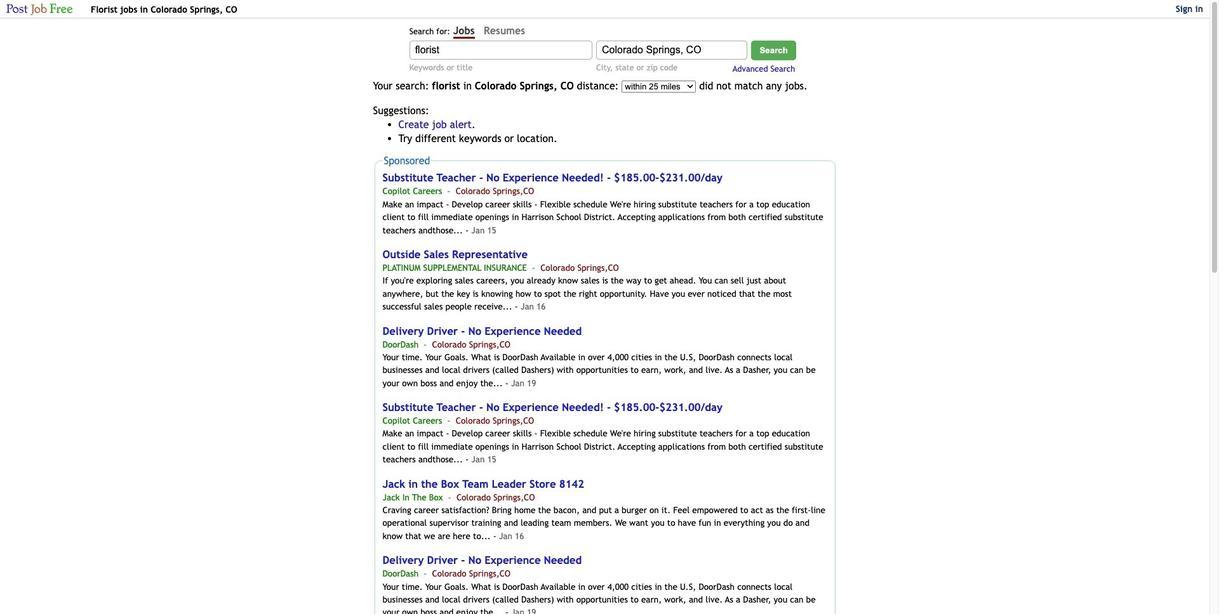 Task type: locate. For each thing, give the bounding box(es) containing it.
None submit
[[752, 41, 796, 60]]

None text field
[[409, 41, 592, 60], [596, 41, 747, 60], [409, 41, 592, 60], [596, 41, 747, 60]]



Task type: describe. For each thing, give the bounding box(es) containing it.
post job free image
[[0, 3, 73, 16]]



